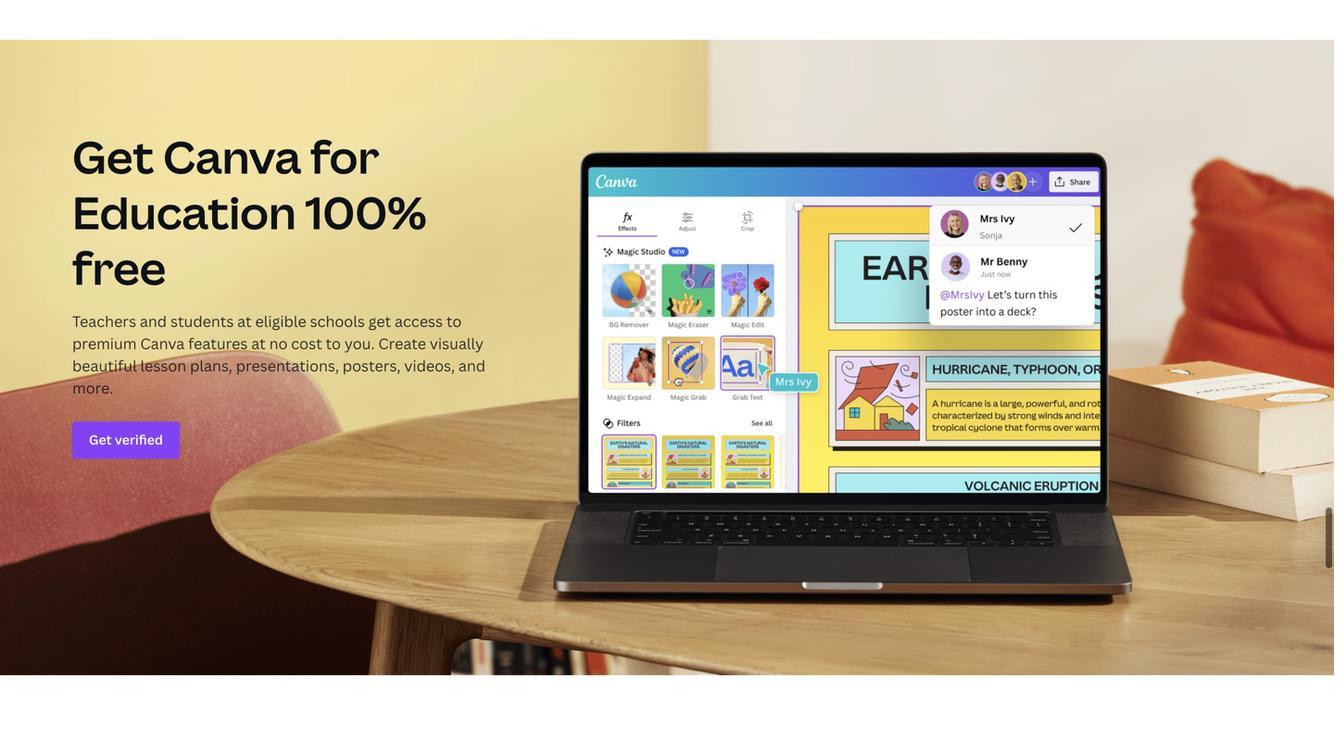 Task type: locate. For each thing, give the bounding box(es) containing it.
lesson
[[140, 353, 186, 373]]

canva inside get canva for education 100% free
[[163, 123, 301, 184]]

1 vertical spatial canva
[[140, 331, 185, 350]]

0 vertical spatial and
[[140, 308, 167, 328]]

you.
[[344, 331, 375, 350]]

canva
[[163, 123, 301, 184], [140, 331, 185, 350]]

canva inside 'teachers and students at eligible schools get access to premium canva features at no cost to you. create visually beautiful lesson plans, presentations, posters, videos, and more.'
[[140, 331, 185, 350]]

teachers and students at eligible schools get access to premium canva features at no cost to you. create visually beautiful lesson plans, presentations, posters, videos, and more.
[[72, 308, 486, 395]]

get
[[72, 123, 154, 184]]

to up visually at left
[[446, 308, 462, 328]]

posters,
[[343, 353, 401, 373]]

to down schools
[[326, 331, 341, 350]]

to
[[446, 308, 462, 328], [326, 331, 341, 350]]

get
[[368, 308, 391, 328]]

visually
[[430, 331, 484, 350]]

0 vertical spatial canva
[[163, 123, 301, 184]]

and down visually at left
[[458, 353, 486, 373]]

0 vertical spatial to
[[446, 308, 462, 328]]

at up features
[[237, 308, 252, 328]]

and
[[140, 308, 167, 328], [458, 353, 486, 373]]

schools
[[310, 308, 365, 328]]

eligible
[[255, 308, 306, 328]]

and up "lesson"
[[140, 308, 167, 328]]

at left no
[[251, 331, 266, 350]]

create
[[378, 331, 426, 350]]

at
[[237, 308, 252, 328], [251, 331, 266, 350]]

free
[[72, 234, 166, 295]]

more.
[[72, 375, 113, 395]]

presentations,
[[236, 353, 339, 373]]

1 horizontal spatial to
[[446, 308, 462, 328]]

videos,
[[404, 353, 455, 373]]

1 horizontal spatial and
[[458, 353, 486, 373]]

cost
[[291, 331, 322, 350]]

1 vertical spatial to
[[326, 331, 341, 350]]

1 vertical spatial and
[[458, 353, 486, 373]]



Task type: vqa. For each thing, say whether or not it's contained in the screenshot.
the what will you be using canva for?
no



Task type: describe. For each thing, give the bounding box(es) containing it.
teachers
[[72, 308, 136, 328]]

1 vertical spatial at
[[251, 331, 266, 350]]

features
[[188, 331, 248, 350]]

beautiful
[[72, 353, 137, 373]]

get canva for education 100% free
[[72, 123, 426, 295]]

access
[[395, 308, 443, 328]]

100%
[[305, 179, 426, 239]]

plans,
[[190, 353, 232, 373]]

0 horizontal spatial and
[[140, 308, 167, 328]]

0 horizontal spatial to
[[326, 331, 341, 350]]

0 vertical spatial at
[[237, 308, 252, 328]]

students
[[170, 308, 234, 328]]

for
[[310, 123, 379, 184]]

premium
[[72, 331, 137, 350]]

education
[[72, 179, 296, 239]]

no
[[269, 331, 288, 350]]



